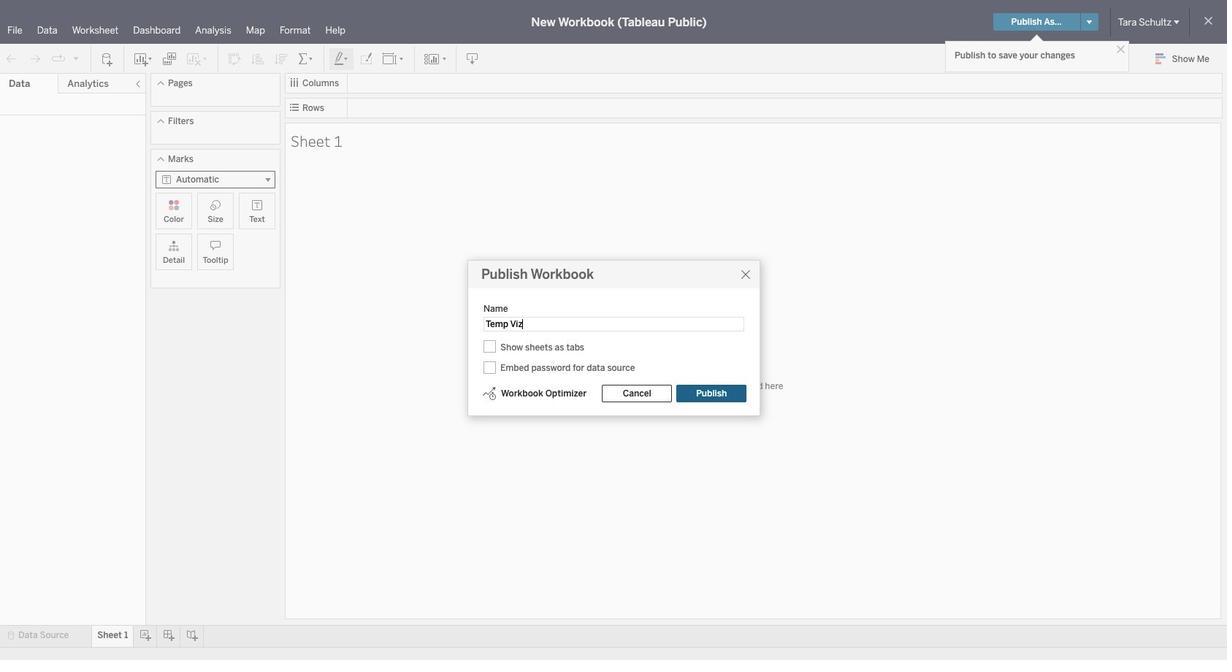 Task type: vqa. For each thing, say whether or not it's contained in the screenshot.
Clear Sheet image
yes



Task type: locate. For each thing, give the bounding box(es) containing it.
download image
[[465, 52, 480, 66]]

replay animation image
[[51, 52, 66, 66], [72, 54, 80, 62]]

0 horizontal spatial replay animation image
[[51, 52, 66, 66]]

replay animation image right the redo "image"
[[51, 52, 66, 66]]

clear sheet image
[[186, 52, 209, 66]]

duplicate image
[[162, 52, 177, 66]]

1 horizontal spatial replay animation image
[[72, 54, 80, 62]]

new worksheet image
[[133, 52, 153, 66]]

new data source image
[[100, 52, 115, 66]]

None text field
[[484, 317, 745, 332]]

dialog
[[468, 260, 761, 416]]

sort ascending image
[[251, 52, 265, 66]]

replay animation image left new data source icon
[[72, 54, 80, 62]]

redo image
[[28, 52, 42, 66]]

sort descending image
[[274, 52, 289, 66]]



Task type: describe. For each thing, give the bounding box(es) containing it.
collapse image
[[134, 80, 142, 88]]

show/hide cards image
[[424, 52, 447, 66]]

close image
[[1114, 42, 1128, 56]]

swap rows and columns image
[[227, 52, 242, 66]]

totals image
[[297, 52, 315, 66]]

highlight image
[[333, 52, 350, 66]]

fit image
[[382, 52, 405, 66]]

format workbook image
[[359, 52, 373, 66]]

undo image
[[4, 52, 19, 66]]



